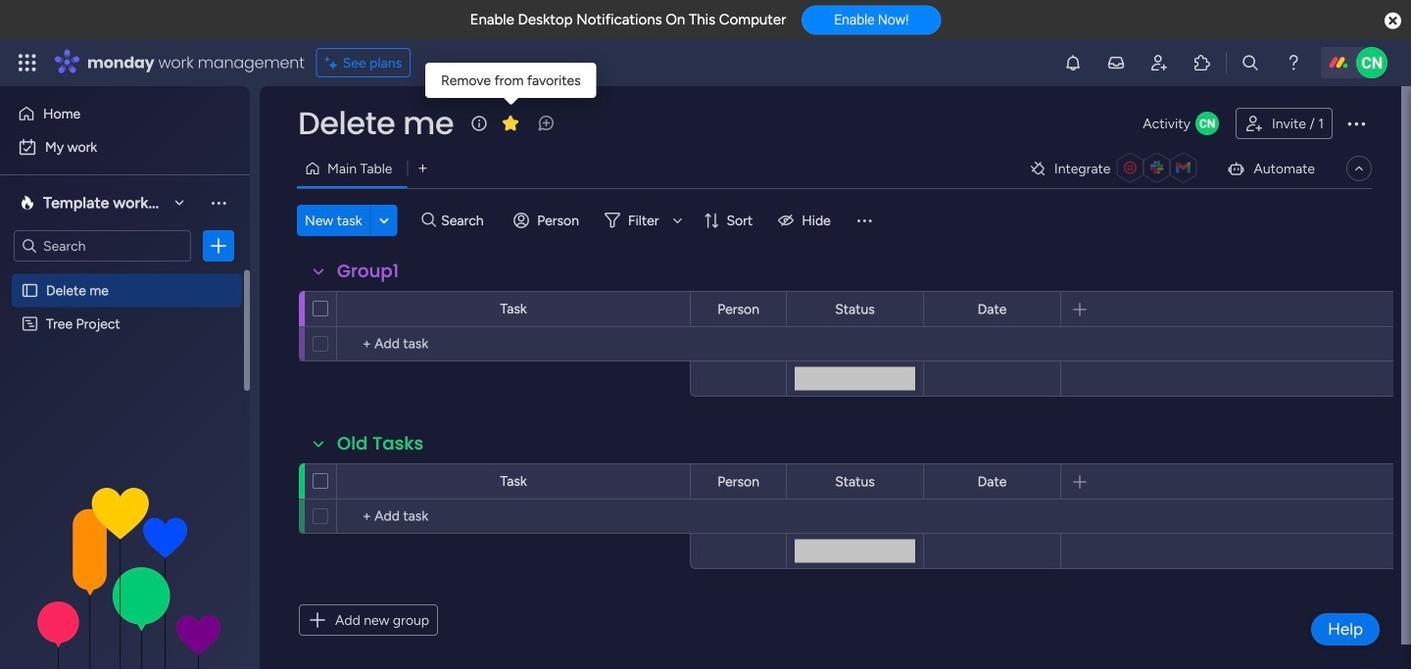 Task type: vqa. For each thing, say whether or not it's contained in the screenshot.
Notifications icon
yes



Task type: locate. For each thing, give the bounding box(es) containing it.
2 vertical spatial option
[[0, 273, 250, 277]]

angle down image
[[379, 213, 389, 228]]

add view image
[[419, 161, 427, 176]]

Search field
[[436, 207, 495, 234]]

option
[[12, 98, 238, 129], [12, 131, 238, 163], [0, 273, 250, 277]]

0 vertical spatial option
[[12, 98, 238, 129]]

lottie animation element
[[0, 471, 250, 669]]

dapulse close image
[[1385, 11, 1402, 31]]

v2 search image
[[422, 209, 436, 232]]

arrow down image
[[666, 209, 689, 232]]

notifications image
[[1063, 53, 1083, 73]]

None field
[[293, 103, 459, 144], [332, 259, 404, 284], [713, 298, 764, 320], [830, 298, 880, 320], [973, 298, 1012, 320], [332, 431, 429, 457], [713, 471, 764, 493], [830, 471, 880, 493], [973, 471, 1012, 493], [293, 103, 459, 144], [332, 259, 404, 284], [713, 298, 764, 320], [830, 298, 880, 320], [973, 298, 1012, 320], [332, 431, 429, 457], [713, 471, 764, 493], [830, 471, 880, 493], [973, 471, 1012, 493]]

menu image
[[209, 193, 228, 213], [854, 211, 874, 230]]

lottie animation image
[[0, 471, 250, 669]]

collapse board header image
[[1352, 161, 1367, 176]]

Search in workspace field
[[41, 235, 164, 257]]

start a board discussion image
[[536, 114, 556, 133]]

select product image
[[18, 53, 37, 73]]

list box
[[0, 270, 250, 605]]

options image
[[209, 236, 228, 256]]

monday marketplace image
[[1193, 53, 1212, 73]]

search everything image
[[1241, 53, 1260, 73]]

1 horizontal spatial menu image
[[854, 211, 874, 230]]

public board image
[[21, 281, 39, 300]]

show board description image
[[468, 114, 491, 133]]



Task type: describe. For each thing, give the bounding box(es) containing it.
0 horizontal spatial menu image
[[209, 193, 228, 213]]

1 vertical spatial option
[[12, 131, 238, 163]]

+ Add task text field
[[347, 332, 681, 356]]

workspace selection element
[[14, 169, 169, 237]]

help image
[[1284, 53, 1304, 73]]

invite members image
[[1150, 53, 1169, 73]]

see plans image
[[325, 52, 343, 74]]

+ Add task text field
[[347, 505, 681, 528]]

update feed image
[[1107, 53, 1126, 73]]

remove from favorites image
[[501, 113, 521, 133]]

cool name image
[[1356, 47, 1388, 78]]

board activity image
[[1196, 112, 1219, 135]]



